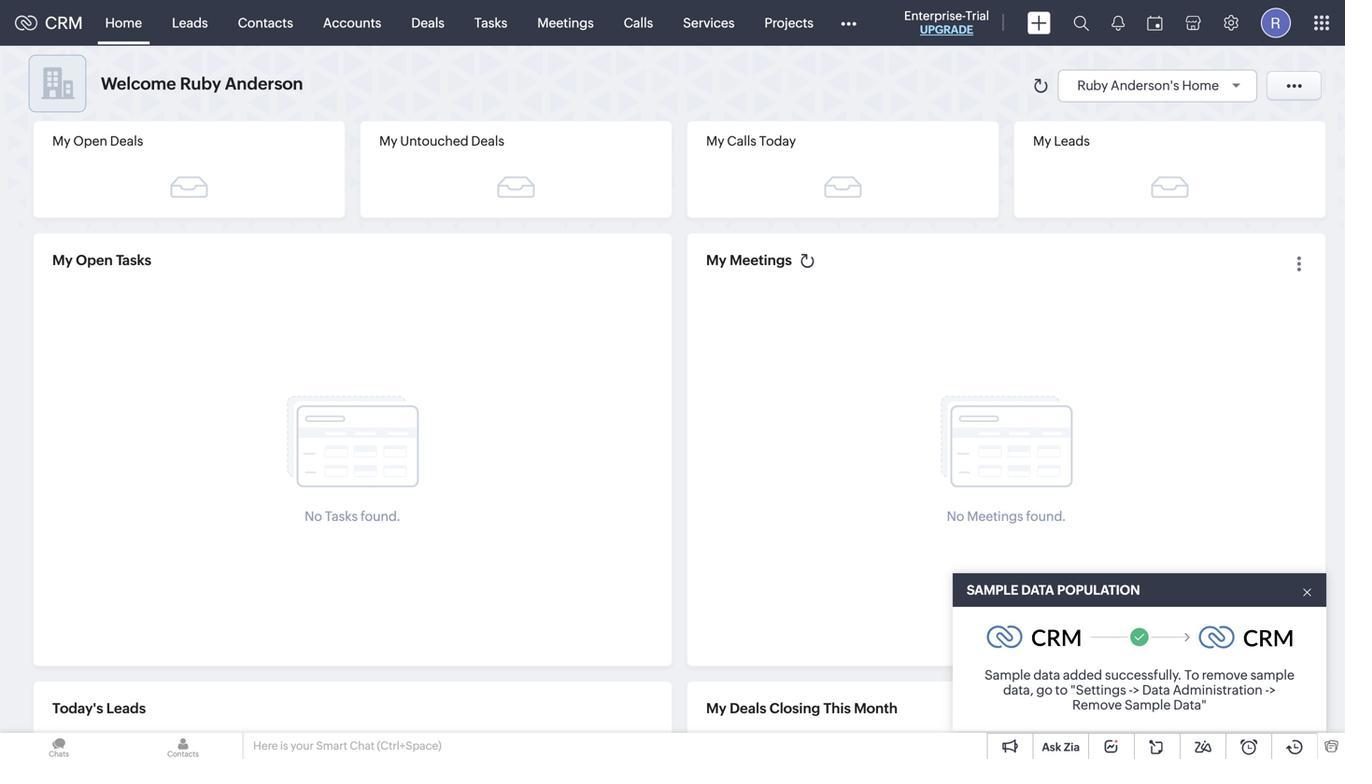 Task type: vqa. For each thing, say whether or not it's contained in the screenshot.
Deals
yes



Task type: locate. For each thing, give the bounding box(es) containing it.
1 horizontal spatial meetings
[[730, 252, 792, 269]]

0 horizontal spatial leads
[[106, 701, 146, 717]]

my open tasks
[[52, 252, 151, 269]]

1 found. from the left
[[361, 509, 401, 524]]

1 > from the left
[[1133, 683, 1140, 698]]

0 horizontal spatial data
[[1022, 583, 1055, 598]]

my for my untouched deals
[[379, 134, 398, 149]]

my for my meetings
[[706, 252, 727, 269]]

data left data"
[[1143, 683, 1171, 698]]

1 vertical spatial tasks
[[116, 252, 151, 269]]

home right crm
[[105, 15, 142, 30]]

search image
[[1074, 15, 1089, 31]]

2 vertical spatial meetings
[[967, 509, 1024, 524]]

deals left tasks link
[[411, 15, 445, 30]]

1 horizontal spatial calls
[[727, 134, 757, 149]]

zia
[[1064, 741, 1080, 754]]

0 vertical spatial meetings
[[538, 15, 594, 30]]

sample down the no meetings found.
[[967, 583, 1019, 598]]

"settings
[[1071, 683, 1127, 698]]

my
[[52, 134, 71, 149], [379, 134, 398, 149], [706, 134, 725, 149], [1033, 134, 1052, 149], [52, 252, 73, 269], [706, 252, 727, 269], [706, 701, 727, 717]]

2 vertical spatial sample
[[1125, 698, 1171, 713]]

2 horizontal spatial tasks
[[475, 15, 508, 30]]

deals left the closing at the right of the page
[[730, 701, 767, 717]]

remove
[[1073, 698, 1122, 713]]

0 vertical spatial data
[[1022, 583, 1055, 598]]

anderson
[[225, 74, 303, 93]]

ruby down 'leads' link
[[180, 74, 221, 93]]

data left population
[[1022, 583, 1055, 598]]

Other Modules field
[[829, 8, 869, 38]]

accounts
[[323, 15, 382, 30]]

2 horizontal spatial meetings
[[967, 509, 1024, 524]]

sample
[[1251, 668, 1295, 683]]

found. for no tasks found.
[[361, 509, 401, 524]]

successfully.
[[1105, 668, 1182, 683]]

calls link
[[609, 0, 668, 45]]

data
[[1022, 583, 1055, 598], [1143, 683, 1171, 698]]

calls left services
[[624, 15, 653, 30]]

- right "settings
[[1129, 683, 1133, 698]]

1 horizontal spatial no
[[947, 509, 965, 524]]

calls inside "link"
[[624, 15, 653, 30]]

ruby
[[180, 74, 221, 93], [1078, 78, 1108, 93]]

0 horizontal spatial -
[[1129, 683, 1133, 698]]

1 horizontal spatial found.
[[1026, 509, 1066, 524]]

0 vertical spatial open
[[73, 134, 107, 149]]

deals link
[[396, 0, 460, 45]]

my leads
[[1033, 134, 1090, 149]]

1 horizontal spatial -
[[1266, 683, 1270, 698]]

here
[[253, 740, 278, 753]]

1 vertical spatial leads
[[1054, 134, 1090, 149]]

1 horizontal spatial home
[[1182, 78, 1219, 93]]

leads for today's leads
[[106, 701, 146, 717]]

my open deals
[[52, 134, 143, 149]]

- right remove
[[1266, 683, 1270, 698]]

smart
[[316, 740, 348, 753]]

> right "settings
[[1133, 683, 1140, 698]]

untouched
[[400, 134, 469, 149]]

0 vertical spatial calls
[[624, 15, 653, 30]]

0 horizontal spatial home
[[105, 15, 142, 30]]

deals inside deals link
[[411, 15, 445, 30]]

signals image
[[1112, 15, 1125, 31]]

home
[[105, 15, 142, 30], [1182, 78, 1219, 93]]

today
[[759, 134, 796, 149]]

open
[[73, 134, 107, 149], [76, 252, 113, 269]]

found. for no meetings found.
[[1026, 509, 1066, 524]]

2 vertical spatial tasks
[[325, 509, 358, 524]]

ruby anderson's home
[[1078, 78, 1219, 93]]

1 horizontal spatial tasks
[[325, 509, 358, 524]]

your
[[291, 740, 314, 753]]

my meetings
[[706, 252, 792, 269]]

sample data population
[[967, 583, 1140, 598]]

go
[[1037, 683, 1053, 698]]

0 vertical spatial tasks
[[475, 15, 508, 30]]

meetings
[[538, 15, 594, 30], [730, 252, 792, 269], [967, 509, 1024, 524]]

1 vertical spatial calls
[[727, 134, 757, 149]]

logo image
[[15, 15, 37, 30]]

2 found. from the left
[[1026, 509, 1066, 524]]

open for tasks
[[76, 252, 113, 269]]

2 vertical spatial leads
[[106, 701, 146, 717]]

calls left the today on the right of the page
[[727, 134, 757, 149]]

calls
[[624, 15, 653, 30], [727, 134, 757, 149]]

0 horizontal spatial tasks
[[116, 252, 151, 269]]

1 vertical spatial meetings
[[730, 252, 792, 269]]

sample
[[967, 583, 1019, 598], [985, 668, 1031, 683], [1125, 698, 1171, 713]]

1 vertical spatial sample
[[985, 668, 1031, 683]]

deals
[[411, 15, 445, 30], [110, 134, 143, 149], [471, 134, 505, 149], [730, 701, 767, 717]]

2 no from the left
[[947, 509, 965, 524]]

0 vertical spatial leads
[[172, 15, 208, 30]]

data inside sample data added successfully. to remove sample data, go to "settings -> data administration -> remove sample data"
[[1143, 683, 1171, 698]]

tasks
[[475, 15, 508, 30], [116, 252, 151, 269], [325, 509, 358, 524]]

home right anderson's at the top right
[[1182, 78, 1219, 93]]

0 vertical spatial sample
[[967, 583, 1019, 598]]

open for deals
[[73, 134, 107, 149]]

leads
[[172, 15, 208, 30], [1054, 134, 1090, 149], [106, 701, 146, 717]]

0 horizontal spatial >
[[1133, 683, 1140, 698]]

1 vertical spatial data
[[1143, 683, 1171, 698]]

1 - from the left
[[1129, 683, 1133, 698]]

signals element
[[1101, 0, 1136, 46]]

0 horizontal spatial found.
[[361, 509, 401, 524]]

accounts link
[[308, 0, 396, 45]]

administration
[[1173, 683, 1263, 698]]

2 horizontal spatial leads
[[1054, 134, 1090, 149]]

found.
[[361, 509, 401, 524], [1026, 509, 1066, 524]]

sample data added successfully. to remove sample data, go to "settings -> data administration -> remove sample data"
[[985, 668, 1295, 713]]

1 vertical spatial open
[[76, 252, 113, 269]]

sample down successfully.
[[1125, 698, 1171, 713]]

no for no meetings found.
[[947, 509, 965, 524]]

data,
[[1003, 683, 1034, 698]]

sample for sample data population
[[967, 583, 1019, 598]]

my for my open deals
[[52, 134, 71, 149]]

chat
[[350, 740, 375, 753]]

crm image
[[1199, 626, 1293, 649]]

my for my open tasks
[[52, 252, 73, 269]]

>
[[1133, 683, 1140, 698], [1270, 683, 1276, 698]]

1 no from the left
[[305, 509, 322, 524]]

1 horizontal spatial data
[[1143, 683, 1171, 698]]

calendar image
[[1147, 15, 1163, 30]]

0 horizontal spatial calls
[[624, 15, 653, 30]]

> right remove
[[1270, 683, 1276, 698]]

1 horizontal spatial leads
[[172, 15, 208, 30]]

1 horizontal spatial >
[[1270, 683, 1276, 698]]

my untouched deals
[[379, 134, 505, 149]]

today's
[[52, 701, 103, 717]]

-
[[1129, 683, 1133, 698], [1266, 683, 1270, 698]]

1 vertical spatial home
[[1182, 78, 1219, 93]]

ruby left anderson's at the top right
[[1078, 78, 1108, 93]]

0 horizontal spatial no
[[305, 509, 322, 524]]

no
[[305, 509, 322, 524], [947, 509, 965, 524]]

sample left data
[[985, 668, 1031, 683]]



Task type: describe. For each thing, give the bounding box(es) containing it.
added
[[1063, 668, 1103, 683]]

0 horizontal spatial meetings
[[538, 15, 594, 30]]

search element
[[1062, 0, 1101, 46]]

services
[[683, 15, 735, 30]]

is
[[280, 740, 288, 753]]

home link
[[90, 0, 157, 45]]

ask
[[1042, 741, 1062, 754]]

contacts link
[[223, 0, 308, 45]]

contacts image
[[124, 733, 242, 760]]

sample for sample data added successfully. to remove sample data, go to "settings -> data administration -> remove sample data"
[[985, 668, 1031, 683]]

my calls today
[[706, 134, 796, 149]]

ruby anderson's home link
[[1078, 78, 1247, 93]]

data"
[[1174, 698, 1207, 713]]

0 horizontal spatial ruby
[[180, 74, 221, 93]]

meetings for no meetings found.
[[967, 509, 1024, 524]]

projects link
[[750, 0, 829, 45]]

deals down welcome
[[110, 134, 143, 149]]

tasks link
[[460, 0, 523, 45]]

closing
[[770, 701, 821, 717]]

welcome ruby anderson
[[101, 74, 303, 93]]

month
[[854, 701, 898, 717]]

create menu image
[[1028, 12, 1051, 34]]

welcome
[[101, 74, 176, 93]]

leads for my leads
[[1054, 134, 1090, 149]]

enterprise-
[[904, 9, 966, 23]]

deals right untouched
[[471, 134, 505, 149]]

(ctrl+space)
[[377, 740, 442, 753]]

contacts
[[238, 15, 293, 30]]

this
[[824, 701, 851, 717]]

to
[[1056, 683, 1068, 698]]

my deals closing this month
[[706, 701, 898, 717]]

services link
[[668, 0, 750, 45]]

leads link
[[157, 0, 223, 45]]

upgrade
[[920, 23, 974, 36]]

here is your smart chat (ctrl+space)
[[253, 740, 442, 753]]

to
[[1185, 668, 1200, 683]]

2 - from the left
[[1266, 683, 1270, 698]]

no for no tasks found.
[[305, 509, 322, 524]]

ask zia
[[1042, 741, 1080, 754]]

meetings for my meetings
[[730, 252, 792, 269]]

0 vertical spatial home
[[105, 15, 142, 30]]

data
[[1034, 668, 1061, 683]]

chats image
[[0, 733, 118, 760]]

no tasks found.
[[305, 509, 401, 524]]

today's leads
[[52, 701, 146, 717]]

population
[[1057, 583, 1140, 598]]

my for my leads
[[1033, 134, 1052, 149]]

profile element
[[1250, 0, 1303, 45]]

no meetings found.
[[947, 509, 1066, 524]]

meetings link
[[523, 0, 609, 45]]

crm link
[[15, 13, 83, 32]]

trial
[[966, 9, 990, 23]]

my for my calls today
[[706, 134, 725, 149]]

crm
[[45, 13, 83, 32]]

profile image
[[1261, 8, 1291, 38]]

projects
[[765, 15, 814, 30]]

1 horizontal spatial ruby
[[1078, 78, 1108, 93]]

create menu element
[[1017, 0, 1062, 45]]

my for my deals closing this month
[[706, 701, 727, 717]]

enterprise-trial upgrade
[[904, 9, 990, 36]]

2 > from the left
[[1270, 683, 1276, 698]]

remove
[[1202, 668, 1248, 683]]

anderson's
[[1111, 78, 1180, 93]]



